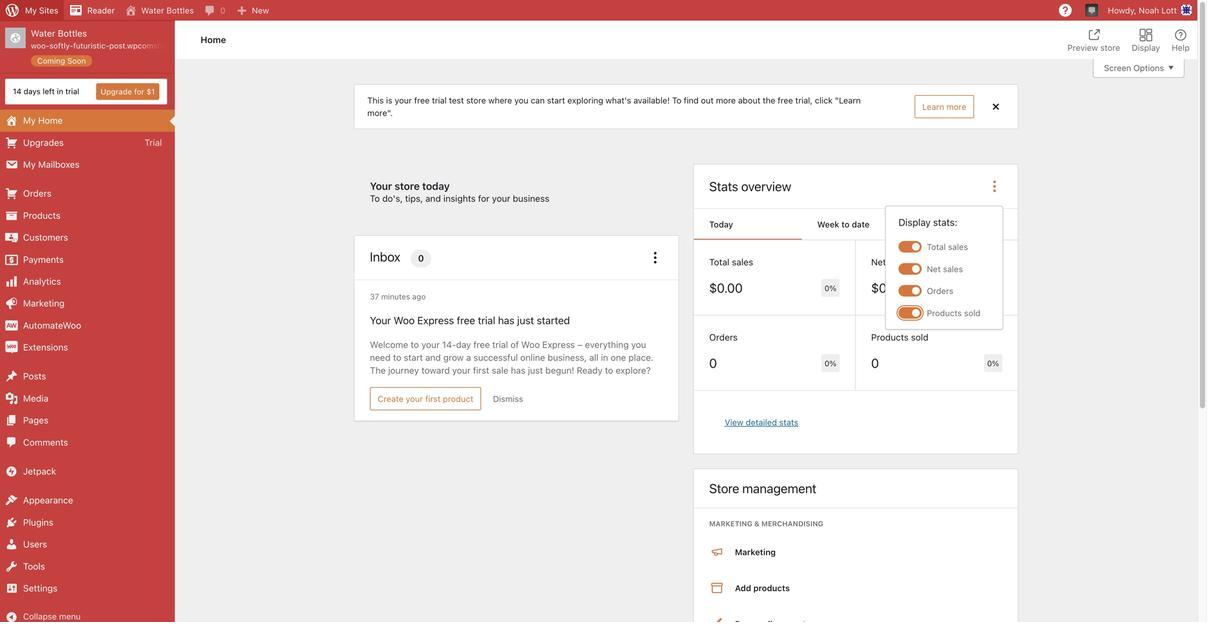 Task type: locate. For each thing, give the bounding box(es) containing it.
2 vertical spatial store
[[395, 180, 420, 192]]

users link
[[0, 534, 175, 556]]

first
[[473, 365, 489, 376], [425, 394, 441, 404]]

1 horizontal spatial more
[[947, 102, 967, 111]]

just
[[517, 314, 534, 327], [528, 365, 543, 376]]

marketing left "&"
[[710, 520, 753, 528]]

to left find
[[672, 95, 682, 105]]

just inside welcome to your 14-day free trial of woo express – everything you need to start and grow a successful online business, all in one place. the journey toward your first sale has just begun! ready to explore?
[[528, 365, 543, 376]]

marketing
[[23, 298, 65, 309], [710, 520, 753, 528], [735, 548, 776, 557]]

display inside popup button
[[1132, 43, 1161, 52]]

0 horizontal spatial more
[[716, 95, 736, 105]]

sold
[[965, 308, 981, 318], [911, 332, 929, 343]]

tab list containing today
[[694, 209, 1018, 240]]

start inside this is your free trial test store where you can start exploring what's available! to find out more about the free trial, click "learn more".
[[547, 95, 565, 105]]

your left 'business'
[[492, 193, 511, 204]]

0 horizontal spatial in
[[57, 87, 63, 96]]

1 vertical spatial you
[[631, 339, 646, 350]]

screen options button
[[1094, 59, 1185, 78]]

1 vertical spatial home
[[38, 115, 63, 126]]

bottles up softly-
[[58, 28, 87, 39]]

inbox notes options image
[[648, 250, 663, 266]]

bottles inside toolbar navigation
[[167, 5, 194, 15]]

express up business,
[[543, 339, 575, 350]]

0 horizontal spatial to
[[370, 193, 380, 204]]

your woo express free trial has just started link
[[370, 313, 570, 328]]

0 horizontal spatial display
[[899, 217, 931, 228]]

0 vertical spatial to
[[672, 95, 682, 105]]

tips,
[[405, 193, 423, 204]]

today
[[422, 180, 450, 192]]

0 horizontal spatial bottles
[[58, 28, 87, 39]]

1 vertical spatial sold
[[911, 332, 929, 343]]

the
[[370, 365, 386, 376]]

in inside navigation
[[57, 87, 63, 96]]

total inside display stats: menu
[[927, 242, 946, 252]]

0 vertical spatial bottles
[[167, 5, 194, 15]]

1 horizontal spatial for
[[478, 193, 490, 204]]

1 horizontal spatial you
[[631, 339, 646, 350]]

0 horizontal spatial marketing link
[[0, 293, 175, 315]]

to inside week to date button
[[842, 220, 850, 229]]

1 horizontal spatial total sales
[[927, 242, 968, 252]]

in inside welcome to your 14-day free trial of woo express – everything you need to start and grow a successful online business, all in one place. the journey toward your first sale has just begun! ready to explore?
[[601, 352, 608, 363]]

your up do's, at the top left of the page
[[370, 180, 392, 192]]

1 horizontal spatial display
[[1132, 43, 1161, 52]]

0 vertical spatial home
[[201, 34, 226, 45]]

1 your from the top
[[370, 180, 392, 192]]

0 vertical spatial my
[[25, 5, 37, 15]]

inbox
[[370, 249, 401, 264]]

1 horizontal spatial tab list
[[1060, 21, 1198, 59]]

14
[[13, 87, 21, 96]]

1 horizontal spatial woo
[[521, 339, 540, 350]]

display for display stats:
[[899, 217, 931, 228]]

0
[[220, 5, 226, 15], [418, 253, 424, 264], [710, 356, 717, 371], [872, 356, 879, 371]]

0 vertical spatial your
[[370, 180, 392, 192]]

0 horizontal spatial net sales
[[872, 257, 910, 267]]

free inside welcome to your 14-day free trial of woo express – everything you need to start and grow a successful online business, all in one place. the journey toward your first sale has just begun! ready to explore?
[[474, 339, 490, 350]]

free inside your woo express free trial has just started link
[[457, 314, 475, 327]]

0 horizontal spatial home
[[38, 115, 63, 126]]

first left sale
[[473, 365, 489, 376]]

to right week
[[842, 220, 850, 229]]

display up options
[[1132, 43, 1161, 52]]

bottles inside 'water bottles woo-softly-futuristic-post.wpcomstaging.com coming soon'
[[58, 28, 87, 39]]

0 horizontal spatial total
[[710, 257, 730, 267]]

2 and from the top
[[426, 352, 441, 363]]

1 horizontal spatial first
[[473, 365, 489, 376]]

1 vertical spatial my
[[23, 115, 36, 126]]

detailed
[[746, 418, 777, 427]]

more right learn
[[947, 102, 967, 111]]

1 horizontal spatial sold
[[965, 308, 981, 318]]

bottles left 0 link at the left top of page
[[167, 5, 194, 15]]

date
[[852, 220, 870, 229], [964, 220, 981, 229]]

1 horizontal spatial marketing link
[[694, 534, 1018, 570]]

2 date from the left
[[964, 220, 981, 229]]

for right insights
[[478, 193, 490, 204]]

products sold
[[927, 308, 981, 318], [872, 332, 929, 343]]

0 vertical spatial just
[[517, 314, 534, 327]]

automatewoo link
[[0, 315, 175, 337]]

1 horizontal spatial start
[[547, 95, 565, 105]]

your inside your store today to do's, tips, and insights for your business
[[492, 193, 511, 204]]

minutes
[[381, 292, 410, 301]]

2 vertical spatial products
[[872, 332, 909, 343]]

your store today to do's, tips, and insights for your business
[[370, 180, 550, 204]]

to up journey
[[393, 352, 402, 363]]

display for display
[[1132, 43, 1161, 52]]

0 horizontal spatial for
[[134, 87, 144, 96]]

1 horizontal spatial bottles
[[167, 5, 194, 15]]

comments
[[23, 437, 68, 448]]

water bottles link
[[120, 0, 199, 21]]

woo down 37 minutes ago at left top
[[394, 314, 415, 327]]

my inside my home 'link'
[[23, 115, 36, 126]]

marketing down analytics
[[23, 298, 65, 309]]

your for your store today to do's, tips, and insights for your business
[[370, 180, 392, 192]]

total sales down today
[[710, 257, 754, 267]]

store inside your store today to do's, tips, and insights for your business
[[395, 180, 420, 192]]

woo
[[394, 314, 415, 327], [521, 339, 540, 350]]

woo up online
[[521, 339, 540, 350]]

0 vertical spatial tab list
[[1060, 21, 1198, 59]]

store right test
[[466, 95, 486, 105]]

upgrade for $1
[[101, 87, 155, 96]]

0 horizontal spatial date
[[852, 220, 870, 229]]

water up woo-
[[31, 28, 55, 39]]

futuristic-
[[73, 41, 109, 50]]

store up screen
[[1101, 43, 1121, 52]]

plugins
[[23, 517, 53, 528]]

has
[[498, 314, 515, 327], [511, 365, 526, 376]]

1 vertical spatial in
[[601, 352, 608, 363]]

to inside this is your free trial test store where you can start exploring what's available! to find out more about the free trial, click "learn more".
[[672, 95, 682, 105]]

0 vertical spatial products
[[23, 210, 61, 221]]

1 vertical spatial has
[[511, 365, 526, 376]]

store for preview
[[1101, 43, 1121, 52]]

notification image
[[1087, 5, 1097, 15]]

you up place.
[[631, 339, 646, 350]]

0 horizontal spatial water
[[31, 28, 55, 39]]

to right month
[[953, 220, 961, 229]]

comments link
[[0, 432, 175, 454]]

home down 0 link at the left top of page
[[201, 34, 226, 45]]

screen options
[[1104, 63, 1165, 73]]

started
[[537, 314, 570, 327]]

1 horizontal spatial water
[[141, 5, 164, 15]]

my up upgrades
[[23, 115, 36, 126]]

water
[[141, 5, 164, 15], [31, 28, 55, 39]]

1 horizontal spatial to
[[672, 95, 682, 105]]

0 vertical spatial and
[[426, 193, 441, 204]]

collapse
[[23, 612, 57, 622]]

display inside menu
[[899, 217, 931, 228]]

help
[[1172, 43, 1190, 52]]

view detailed stats
[[725, 418, 799, 427]]

net sales inside display stats: menu
[[927, 264, 963, 274]]

store management
[[710, 481, 817, 496]]

0%
[[825, 284, 837, 293], [825, 359, 837, 368], [988, 359, 1000, 368]]

to down one
[[605, 365, 614, 376]]

for inside your store today to do's, tips, and insights for your business
[[478, 193, 490, 204]]

start inside welcome to your 14-day free trial of woo express – everything you need to start and grow a successful online business, all in one place. the journey toward your first sale has just begun! ready to explore?
[[404, 352, 423, 363]]

store inside this is your free trial test store where you can start exploring what's available! to find out more about the free trial, click "learn more".
[[466, 95, 486, 105]]

my sites link
[[0, 0, 64, 21]]

1 horizontal spatial $0.00
[[872, 280, 905, 295]]

free right day
[[474, 339, 490, 350]]

noah
[[1139, 5, 1160, 15]]

1 horizontal spatial net
[[927, 264, 941, 274]]

1 vertical spatial marketing link
[[694, 534, 1018, 570]]

1 vertical spatial and
[[426, 352, 441, 363]]

1 vertical spatial orders
[[927, 286, 954, 296]]

online
[[520, 352, 545, 363]]

your
[[395, 95, 412, 105], [492, 193, 511, 204], [422, 339, 440, 350], [452, 365, 471, 376], [406, 394, 423, 404]]

1 and from the top
[[426, 193, 441, 204]]

marketing down "&"
[[735, 548, 776, 557]]

out
[[701, 95, 714, 105]]

start right can
[[547, 95, 565, 105]]

my for my home
[[23, 115, 36, 126]]

product
[[443, 394, 474, 404]]

net sales down week to date button
[[872, 257, 910, 267]]

2 your from the top
[[370, 314, 391, 327]]

extensions
[[23, 342, 68, 353]]

orders inside display stats: menu
[[927, 286, 954, 296]]

tools
[[23, 561, 45, 572]]

trial
[[145, 137, 162, 148]]

your
[[370, 180, 392, 192], [370, 314, 391, 327]]

1 vertical spatial woo
[[521, 339, 540, 350]]

0 horizontal spatial products
[[23, 210, 61, 221]]

your right the create
[[406, 394, 423, 404]]

1 vertical spatial store
[[466, 95, 486, 105]]

0 vertical spatial total
[[927, 242, 946, 252]]

0 vertical spatial display
[[1132, 43, 1161, 52]]

net sales down month
[[927, 264, 963, 274]]

has right sale
[[511, 365, 526, 376]]

1 vertical spatial bottles
[[58, 28, 87, 39]]

water inside 'water bottles woo-softly-futuristic-post.wpcomstaging.com coming soon'
[[31, 28, 55, 39]]

tools link
[[0, 556, 175, 578]]

menu
[[59, 612, 81, 622]]

insights
[[444, 193, 476, 204]]

appearance
[[23, 495, 73, 506]]

first left product on the bottom left
[[425, 394, 441, 404]]

just down online
[[528, 365, 543, 376]]

your right is
[[395, 95, 412, 105]]

$1
[[147, 87, 155, 96]]

2 vertical spatial orders
[[710, 332, 738, 343]]

0 vertical spatial express
[[418, 314, 454, 327]]

2 horizontal spatial products
[[927, 308, 962, 318]]

water up post.wpcomstaging.com
[[141, 5, 164, 15]]

1 vertical spatial first
[[425, 394, 441, 404]]

your down 37
[[370, 314, 391, 327]]

0 vertical spatial total sales
[[927, 242, 968, 252]]

preview store
[[1068, 43, 1121, 52]]

learn
[[923, 102, 945, 111]]

0 vertical spatial sold
[[965, 308, 981, 318]]

new
[[252, 5, 269, 15]]

tab list
[[1060, 21, 1198, 59], [694, 209, 1018, 240]]

screen
[[1104, 63, 1132, 73]]

0% for total
[[825, 284, 837, 293]]

post.wpcomstaging.com
[[109, 41, 198, 50]]

1 vertical spatial water
[[31, 28, 55, 39]]

home up upgrades
[[38, 115, 63, 126]]

test
[[449, 95, 464, 105]]

free up day
[[457, 314, 475, 327]]

create your first product link
[[370, 387, 481, 411]]

you left can
[[515, 95, 529, 105]]

1 horizontal spatial net sales
[[927, 264, 963, 274]]

2 horizontal spatial store
[[1101, 43, 1121, 52]]

0 horizontal spatial you
[[515, 95, 529, 105]]

0 horizontal spatial express
[[418, 314, 454, 327]]

1 vertical spatial display
[[899, 217, 931, 228]]

water for water bottles woo-softly-futuristic-post.wpcomstaging.com coming soon
[[31, 28, 55, 39]]

trial inside main menu navigation
[[65, 87, 79, 96]]

has up of
[[498, 314, 515, 327]]

water inside toolbar navigation
[[141, 5, 164, 15]]

to inside month to date button
[[953, 220, 961, 229]]

express up 14-
[[418, 314, 454, 327]]

my for my mailboxes
[[23, 159, 36, 170]]

net down month
[[927, 264, 941, 274]]

0 horizontal spatial tab list
[[694, 209, 1018, 240]]

0 vertical spatial you
[[515, 95, 529, 105]]

2 horizontal spatial orders
[[927, 286, 954, 296]]

2 vertical spatial my
[[23, 159, 36, 170]]

for left the $1
[[134, 87, 144, 96]]

date inside week to date button
[[852, 220, 870, 229]]

my inside my sites link
[[25, 5, 37, 15]]

1 vertical spatial just
[[528, 365, 543, 376]]

0 vertical spatial store
[[1101, 43, 1121, 52]]

total down today
[[710, 257, 730, 267]]

1 vertical spatial products
[[927, 308, 962, 318]]

successful
[[474, 352, 518, 363]]

extensions link
[[0, 337, 175, 359]]

1 vertical spatial to
[[370, 193, 380, 204]]

my down upgrades
[[23, 159, 36, 170]]

0 horizontal spatial woo
[[394, 314, 415, 327]]

store up tips,
[[395, 180, 420, 192]]

to left do's, at the top left of the page
[[370, 193, 380, 204]]

for
[[134, 87, 144, 96], [478, 193, 490, 204]]

start up journey
[[404, 352, 423, 363]]

37 minutes ago
[[370, 292, 426, 301]]

1 vertical spatial express
[[543, 339, 575, 350]]

left
[[43, 87, 55, 96]]

jetpack
[[23, 466, 56, 477]]

and inside welcome to your 14-day free trial of woo express – everything you need to start and grow a successful online business, all in one place. the journey toward your first sale has just begun! ready to explore?
[[426, 352, 441, 363]]

and down "today"
[[426, 193, 441, 204]]

0 vertical spatial products sold
[[927, 308, 981, 318]]

bottles
[[167, 5, 194, 15], [58, 28, 87, 39]]

0 vertical spatial start
[[547, 95, 565, 105]]

store inside button
[[1101, 43, 1121, 52]]

start
[[547, 95, 565, 105], [404, 352, 423, 363]]

total sales down month to date
[[927, 242, 968, 252]]

marketing link
[[0, 293, 175, 315], [694, 534, 1018, 570]]

my home
[[23, 115, 63, 126]]

0 horizontal spatial orders
[[23, 188, 52, 199]]

sites
[[39, 5, 58, 15]]

1 horizontal spatial store
[[466, 95, 486, 105]]

total sales inside display stats: menu
[[927, 242, 968, 252]]

water bottles
[[141, 5, 194, 15]]

to right the welcome
[[411, 339, 419, 350]]

choose which values to display image
[[987, 179, 1003, 194]]

1 vertical spatial total
[[710, 257, 730, 267]]

and up 'toward' at the bottom left of the page
[[426, 352, 441, 363]]

0 horizontal spatial store
[[395, 180, 420, 192]]

what's
[[606, 95, 631, 105]]

just up of
[[517, 314, 534, 327]]

0 vertical spatial marketing
[[23, 298, 65, 309]]

0 vertical spatial for
[[134, 87, 144, 96]]

1 vertical spatial tab list
[[694, 209, 1018, 240]]

trial inside this is your free trial test store where you can start exploring what's available! to find out more about the free trial, click "learn more".
[[432, 95, 447, 105]]

your inside your store today to do's, tips, and insights for your business
[[370, 180, 392, 192]]

1 horizontal spatial express
[[543, 339, 575, 350]]

1 horizontal spatial total
[[927, 242, 946, 252]]

display left "stats:" on the top right of page
[[899, 217, 931, 228]]

1 date from the left
[[852, 220, 870, 229]]

0 vertical spatial first
[[473, 365, 489, 376]]

1 horizontal spatial date
[[964, 220, 981, 229]]

total down month
[[927, 242, 946, 252]]

0 vertical spatial orders
[[23, 188, 52, 199]]

more right out
[[716, 95, 736, 105]]

in right left
[[57, 87, 63, 96]]

1 vertical spatial for
[[478, 193, 490, 204]]

stats
[[780, 418, 799, 427]]

dismiss this free trial informational banner. image
[[990, 100, 1003, 113]]

marketing & merchandising
[[710, 520, 824, 528]]

my left sites
[[25, 5, 37, 15]]

sale
[[492, 365, 509, 376]]

home
[[201, 34, 226, 45], [38, 115, 63, 126]]

overview
[[742, 179, 792, 194]]

in right all
[[601, 352, 608, 363]]

my inside my mailboxes link
[[23, 159, 36, 170]]

stats overview
[[710, 179, 792, 194]]

my mailboxes link
[[0, 154, 175, 176]]

customers
[[23, 232, 68, 243]]

preview store button
[[1060, 21, 1128, 59]]

water bottles woo-softly-futuristic-post.wpcomstaging.com coming soon
[[31, 28, 198, 65]]

products
[[754, 584, 790, 593]]

view
[[725, 418, 744, 427]]

payments link
[[0, 249, 175, 271]]

date inside month to date button
[[964, 220, 981, 229]]

net down week to date button
[[872, 257, 886, 267]]

date right week
[[852, 220, 870, 229]]

date right "stats:" on the top right of page
[[964, 220, 981, 229]]



Task type: describe. For each thing, give the bounding box(es) containing it.
begun!
[[546, 365, 575, 376]]

dismiss button
[[486, 387, 531, 410]]

your left 14-
[[422, 339, 440, 350]]

0 vertical spatial marketing link
[[0, 293, 175, 315]]

a
[[466, 352, 471, 363]]

merchandising
[[762, 520, 824, 528]]

date for week to date
[[852, 220, 870, 229]]

automatewoo
[[23, 320, 81, 331]]

your down a
[[452, 365, 471, 376]]

management
[[743, 481, 817, 496]]

one
[[611, 352, 626, 363]]

more inside "link"
[[947, 102, 967, 111]]

you inside this is your free trial test store where you can start exploring what's available! to find out more about the free trial, click "learn more".
[[515, 95, 529, 105]]

softly-
[[49, 41, 73, 50]]

products inside "products" link
[[23, 210, 61, 221]]

free right is
[[414, 95, 430, 105]]

month
[[926, 220, 951, 229]]

1 horizontal spatial orders
[[710, 332, 738, 343]]

first inside welcome to your 14-day free trial of woo express – everything you need to start and grow a successful online business, all in one place. the journey toward your first sale has just begun! ready to explore?
[[473, 365, 489, 376]]

add
[[735, 584, 752, 593]]

woo-
[[31, 41, 49, 50]]

upgrade for $1 button
[[96, 83, 159, 100]]

stats:
[[934, 217, 958, 228]]

soon
[[67, 56, 86, 65]]

need
[[370, 352, 391, 363]]

products sold inside display stats: menu
[[927, 308, 981, 318]]

this
[[367, 95, 384, 105]]

this is your free trial test store where you can start exploring what's available! to find out more about the free trial, click "learn more".
[[367, 95, 861, 118]]

customers link
[[0, 227, 175, 249]]

to for welcome
[[411, 339, 419, 350]]

orders link
[[0, 183, 175, 205]]

to for month
[[953, 220, 961, 229]]

new link
[[231, 0, 274, 21]]

2 vertical spatial marketing
[[735, 548, 776, 557]]

for inside upgrade for $1 button
[[134, 87, 144, 96]]

1 horizontal spatial products
[[872, 332, 909, 343]]

14-
[[442, 339, 456, 350]]

my for my sites
[[25, 5, 37, 15]]

to inside your store today to do's, tips, and insights for your business
[[370, 193, 380, 204]]

all
[[590, 352, 599, 363]]

"learn
[[835, 95, 861, 105]]

toward
[[422, 365, 450, 376]]

analytics
[[23, 276, 61, 287]]

your inside this is your free trial test store where you can start exploring what's available! to find out more about the free trial, click "learn more".
[[395, 95, 412, 105]]

sold inside display stats: menu
[[965, 308, 981, 318]]

1 horizontal spatial home
[[201, 34, 226, 45]]

0 vertical spatial woo
[[394, 314, 415, 327]]

1 vertical spatial products sold
[[872, 332, 929, 343]]

express inside welcome to your 14-day free trial of woo express – everything you need to start and grow a successful online business, all in one place. the journey toward your first sale has just begun! ready to explore?
[[543, 339, 575, 350]]

grow
[[443, 352, 464, 363]]

ago
[[412, 292, 426, 301]]

jetpack link
[[0, 461, 175, 483]]

0 inside toolbar navigation
[[220, 5, 226, 15]]

free right the
[[778, 95, 793, 105]]

products inside display stats: menu
[[927, 308, 962, 318]]

create your first product
[[378, 394, 474, 404]]

main menu navigation
[[0, 21, 198, 622]]

view detailed stats link
[[715, 406, 809, 439]]

place.
[[629, 352, 654, 363]]

add products
[[735, 584, 790, 593]]

howdy,
[[1108, 5, 1137, 15]]

ready
[[577, 365, 603, 376]]

display button
[[1128, 21, 1165, 59]]

store for your
[[395, 180, 420, 192]]

trial for express
[[478, 314, 496, 327]]

week
[[818, 220, 840, 229]]

about
[[738, 95, 761, 105]]

howdy, noah lott
[[1108, 5, 1177, 15]]

display stats: menu
[[891, 212, 998, 324]]

can
[[531, 95, 545, 105]]

trial,
[[796, 95, 813, 105]]

collapse menu button
[[0, 607, 175, 622]]

journey
[[388, 365, 419, 376]]

0 horizontal spatial net
[[872, 257, 886, 267]]

tab list containing preview store
[[1060, 21, 1198, 59]]

date for month to date
[[964, 220, 981, 229]]

–
[[578, 339, 583, 350]]

reader link
[[64, 0, 120, 21]]

week to date button
[[802, 209, 910, 240]]

collapse menu
[[23, 612, 81, 622]]

today
[[710, 220, 733, 229]]

1 vertical spatial marketing
[[710, 520, 753, 528]]

2 $0.00 from the left
[[872, 280, 905, 295]]

woo inside welcome to your 14-day free trial of woo express – everything you need to start and grow a successful online business, all in one place. the journey toward your first sale has just begun! ready to explore?
[[521, 339, 540, 350]]

your for your woo express free trial has just started
[[370, 314, 391, 327]]

home inside 'link'
[[38, 115, 63, 126]]

orders inside orders link
[[23, 188, 52, 199]]

has inside welcome to your 14-day free trial of woo express – everything you need to start and grow a successful online business, all in one place. the journey toward your first sale has just begun! ready to explore?
[[511, 365, 526, 376]]

today button
[[694, 209, 802, 240]]

business,
[[548, 352, 587, 363]]

display stats:
[[899, 217, 958, 228]]

trial for left
[[65, 87, 79, 96]]

to for week
[[842, 220, 850, 229]]

0 horizontal spatial first
[[425, 394, 441, 404]]

reader
[[87, 5, 115, 15]]

0 horizontal spatial total sales
[[710, 257, 754, 267]]

bottles for water bottles
[[167, 5, 194, 15]]

explore?
[[616, 365, 651, 376]]

marketing inside main menu navigation
[[23, 298, 65, 309]]

exploring
[[568, 95, 604, 105]]

my sites
[[25, 5, 58, 15]]

lott
[[1162, 5, 1177, 15]]

do's,
[[382, 193, 403, 204]]

0 vertical spatial has
[[498, 314, 515, 327]]

water for water bottles
[[141, 5, 164, 15]]

settings link
[[0, 578, 175, 600]]

net inside display stats: menu
[[927, 264, 941, 274]]

upgrade
[[101, 87, 132, 96]]

bottles for water bottles woo-softly-futuristic-post.wpcomstaging.com coming soon
[[58, 28, 87, 39]]

toolbar navigation
[[0, 0, 1198, 23]]

0 horizontal spatial sold
[[911, 332, 929, 343]]

1 $0.00 from the left
[[710, 280, 743, 295]]

more inside this is your free trial test store where you can start exploring what's available! to find out more about the free trial, click "learn more".
[[716, 95, 736, 105]]

and inside your store today to do's, tips, and insights for your business
[[426, 193, 441, 204]]

posts link
[[0, 366, 175, 388]]

help button
[[1165, 21, 1198, 59]]

media
[[23, 393, 48, 404]]

stats
[[710, 179, 739, 194]]

media link
[[0, 388, 175, 410]]

trial inside welcome to your 14-day free trial of woo express – everything you need to start and grow a successful online business, all in one place. the journey toward your first sale has just begun! ready to explore?
[[493, 339, 508, 350]]

of
[[511, 339, 519, 350]]

products link
[[0, 205, 175, 227]]

find
[[684, 95, 699, 105]]

0% for products
[[988, 359, 1000, 368]]

payments
[[23, 254, 64, 265]]

trial for your
[[432, 95, 447, 105]]

the
[[763, 95, 776, 105]]

your woo express free trial has just started
[[370, 314, 570, 327]]

dismiss
[[493, 394, 523, 404]]

you inside welcome to your 14-day free trial of woo express – everything you need to start and grow a successful online business, all in one place. the journey toward your first sale has just begun! ready to explore?
[[631, 339, 646, 350]]

0 link
[[199, 0, 231, 21]]



Task type: vqa. For each thing, say whether or not it's contained in the screenshot.
the Generic
no



